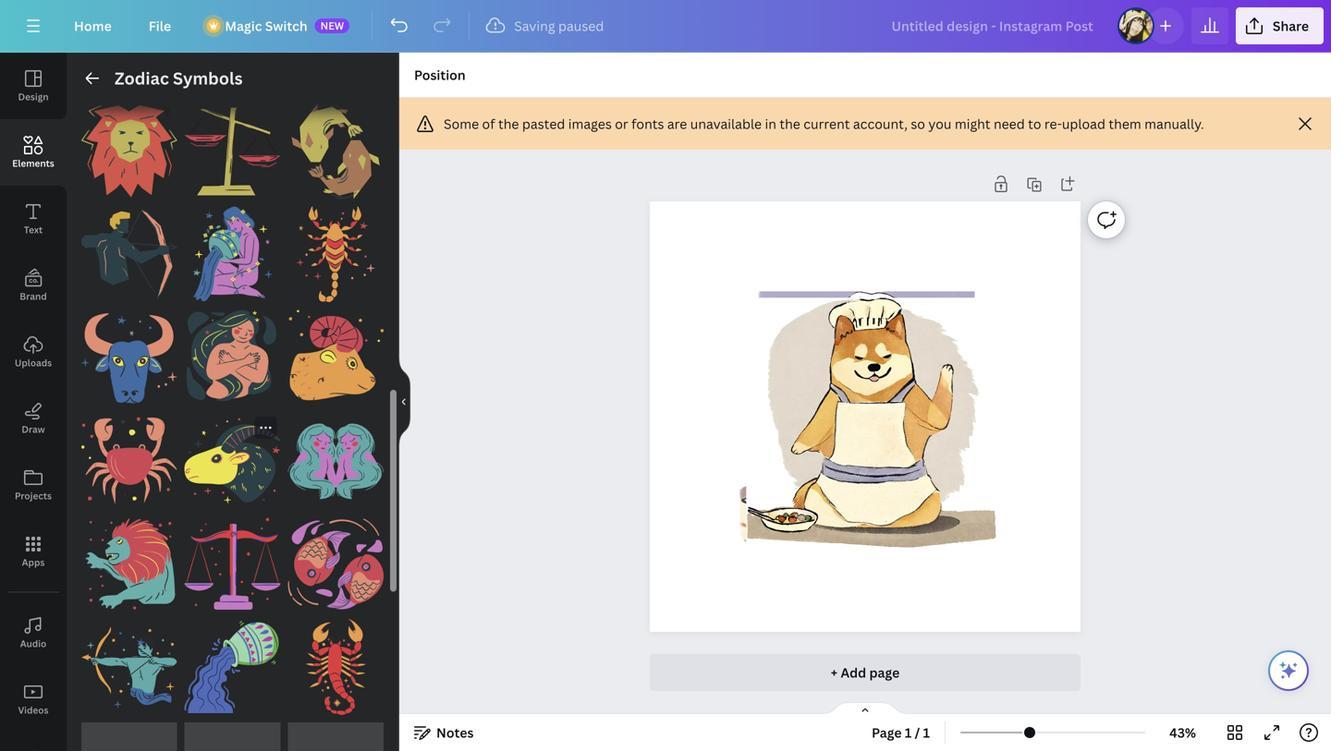 Task type: vqa. For each thing, say whether or not it's contained in the screenshot.
second Star Sign Pisces image
yes



Task type: locate. For each thing, give the bounding box(es) containing it.
file button
[[134, 7, 186, 44]]

the right of
[[498, 115, 519, 133]]

star sign scorpio image
[[288, 207, 384, 303], [288, 620, 384, 716]]

2 star sign pisces image from the top
[[288, 517, 384, 613]]

notes button
[[407, 718, 481, 748]]

1 vertical spatial star sign pisces image
[[288, 517, 384, 613]]

0 horizontal spatial the
[[498, 115, 519, 133]]

you
[[929, 115, 952, 133]]

brand
[[20, 290, 47, 303]]

magic
[[225, 17, 262, 35]]

star sign capricorn image
[[185, 413, 280, 509]]

0 vertical spatial star sign libra image
[[185, 104, 280, 200]]

1 vertical spatial star sign taurus image
[[81, 723, 177, 752]]

1 right /
[[923, 724, 930, 742]]

home
[[74, 17, 112, 35]]

1
[[905, 724, 912, 742], [923, 724, 930, 742]]

star sign leo image
[[81, 104, 177, 200], [81, 517, 177, 613]]

star sign libra image for second the star sign leo image
[[185, 517, 280, 613]]

1 horizontal spatial 1
[[923, 724, 930, 742]]

so
[[911, 115, 925, 133]]

1 horizontal spatial the
[[780, 115, 801, 133]]

star sign libra image
[[185, 104, 280, 200], [185, 517, 280, 613]]

star sign aquarius image for 1st star sign sagittarius "image" from the top
[[185, 207, 280, 303]]

need
[[994, 115, 1025, 133]]

1 vertical spatial star sign sagittarius image
[[81, 620, 177, 716]]

star sign pisces image
[[288, 104, 384, 200], [288, 517, 384, 613]]

2 star sign libra image from the top
[[185, 517, 280, 613]]

position button
[[407, 60, 473, 90]]

0 vertical spatial star sign leo image
[[81, 104, 177, 200]]

0 vertical spatial star sign aquarius image
[[185, 207, 280, 303]]

0 horizontal spatial 1
[[905, 724, 912, 742]]

0 vertical spatial star sign sagittarius image
[[81, 207, 177, 303]]

1 star sign virgo image from the top
[[185, 310, 280, 406]]

star sign scorpio image for 1st star sign sagittarius "image" from the top
[[288, 207, 384, 303]]

1 star sign leo image from the top
[[81, 104, 177, 200]]

zodiac symbols
[[115, 67, 243, 90]]

1 vertical spatial star sign aquarius image
[[185, 620, 280, 716]]

share button
[[1236, 7, 1324, 44]]

account,
[[853, 115, 908, 133]]

1 1 from the left
[[905, 724, 912, 742]]

show pages image
[[821, 702, 910, 717]]

star sign virgo image
[[185, 310, 280, 406], [185, 723, 280, 752]]

1 vertical spatial star sign leo image
[[81, 517, 177, 613]]

1 left /
[[905, 724, 912, 742]]

1 vertical spatial star sign virgo image
[[185, 723, 280, 752]]

1 star sign scorpio image from the top
[[288, 207, 384, 303]]

position
[[414, 66, 466, 84]]

+ add page button
[[650, 655, 1081, 692]]

0 vertical spatial star sign scorpio image
[[288, 207, 384, 303]]

0 vertical spatial star sign taurus image
[[81, 310, 177, 406]]

group
[[81, 93, 177, 200], [185, 104, 280, 200], [288, 104, 384, 200], [81, 196, 177, 303], [185, 196, 280, 303], [288, 196, 384, 303], [81, 299, 177, 406], [185, 299, 280, 406], [288, 299, 384, 406], [81, 402, 177, 509], [288, 402, 384, 509], [185, 413, 280, 509], [81, 506, 177, 613], [185, 506, 280, 613], [288, 506, 384, 613], [81, 609, 177, 716], [185, 609, 280, 716], [288, 609, 384, 716], [81, 712, 177, 752], [185, 712, 280, 752], [358, 712, 380, 734]]

of
[[482, 115, 495, 133]]

1 vertical spatial star sign scorpio image
[[288, 620, 384, 716]]

+ add page
[[831, 664, 900, 682]]

star sign aquarius image
[[185, 207, 280, 303], [185, 620, 280, 716]]

1 vertical spatial star sign libra image
[[185, 517, 280, 613]]

0 vertical spatial star sign pisces image
[[288, 104, 384, 200]]

1 star sign aquarius image from the top
[[185, 207, 280, 303]]

draw button
[[0, 386, 67, 452]]

1 star sign pisces image from the top
[[288, 104, 384, 200]]

the
[[498, 115, 519, 133], [780, 115, 801, 133]]

2 star sign virgo image from the top
[[185, 723, 280, 752]]

or
[[615, 115, 628, 133]]

might
[[955, 115, 991, 133]]

manually.
[[1145, 115, 1204, 133]]

text
[[24, 224, 43, 236]]

2 star sign aquarius image from the top
[[185, 620, 280, 716]]

/
[[915, 724, 920, 742]]

0 vertical spatial star sign virgo image
[[185, 310, 280, 406]]

2 star sign scorpio image from the top
[[288, 620, 384, 716]]

saving paused
[[514, 17, 604, 35]]

design button
[[0, 53, 67, 119]]

saving
[[514, 17, 555, 35]]

+
[[831, 664, 838, 682]]

the right in
[[780, 115, 801, 133]]

home link
[[59, 7, 126, 44]]

star sign taurus image
[[81, 310, 177, 406], [81, 723, 177, 752]]

in
[[765, 115, 777, 133]]

star sign sagittarius image
[[81, 207, 177, 303], [81, 620, 177, 716]]

share
[[1273, 17, 1309, 35]]

1 star sign libra image from the top
[[185, 104, 280, 200]]



Task type: describe. For each thing, give the bounding box(es) containing it.
design
[[18, 91, 49, 103]]

star sign virgo image for first star sign taurus image from the top of the page
[[185, 310, 280, 406]]

1 star sign taurus image from the top
[[81, 310, 177, 406]]

elements
[[12, 157, 54, 170]]

star sign gemini image
[[288, 413, 384, 509]]

elements button
[[0, 119, 67, 186]]

paused
[[558, 17, 604, 35]]

re-
[[1045, 115, 1062, 133]]

page 1 / 1
[[872, 724, 930, 742]]

upload
[[1062, 115, 1106, 133]]

apps
[[22, 557, 45, 569]]

uploads
[[15, 357, 52, 369]]

1 the from the left
[[498, 115, 519, 133]]

star sign cancer image
[[81, 413, 177, 509]]

symbols
[[173, 67, 243, 90]]

them
[[1109, 115, 1142, 133]]

43%
[[1170, 724, 1196, 742]]

notes
[[436, 724, 474, 742]]

star sign pisces image for first the star sign leo image from the top of the page the star sign libra image
[[288, 104, 384, 200]]

videos button
[[0, 667, 67, 733]]

page
[[870, 664, 900, 682]]

pasted
[[522, 115, 565, 133]]

page
[[872, 724, 902, 742]]

43% button
[[1153, 718, 1213, 748]]

star sign aries image
[[288, 310, 384, 406]]

projects
[[15, 490, 52, 503]]

star sign pisces image for second the star sign leo image the star sign libra image
[[288, 517, 384, 613]]

2 1 from the left
[[923, 724, 930, 742]]

apps button
[[0, 519, 67, 585]]

videos
[[18, 705, 49, 717]]

some
[[444, 115, 479, 133]]

audio button
[[0, 600, 67, 667]]

star sign virgo image for first star sign taurus image from the bottom of the page
[[185, 723, 280, 752]]

fonts
[[632, 115, 664, 133]]

Design title text field
[[877, 7, 1110, 44]]

canva assistant image
[[1278, 660, 1300, 682]]

main menu bar
[[0, 0, 1331, 53]]

magic switch
[[225, 17, 308, 35]]

unavailable
[[690, 115, 762, 133]]

switch
[[265, 17, 308, 35]]

star sign scorpio image for second star sign sagittarius "image" from the top
[[288, 620, 384, 716]]

2 star sign sagittarius image from the top
[[81, 620, 177, 716]]

audio
[[20, 638, 47, 650]]

uploads button
[[0, 319, 67, 386]]

some of the pasted images or fonts are unavailable in the current account, so you might need to re-upload them manually.
[[444, 115, 1204, 133]]

text button
[[0, 186, 67, 252]]

images
[[568, 115, 612, 133]]

hide image
[[399, 358, 411, 447]]

are
[[667, 115, 687, 133]]

saving paused status
[[477, 15, 613, 37]]

zodiac
[[115, 67, 169, 90]]

1 star sign sagittarius image from the top
[[81, 207, 177, 303]]

2 the from the left
[[780, 115, 801, 133]]

file
[[149, 17, 171, 35]]

new
[[321, 18, 344, 32]]

star sign aquarius image for second star sign sagittarius "image" from the top
[[185, 620, 280, 716]]

draw
[[22, 423, 45, 436]]

to
[[1028, 115, 1042, 133]]

current
[[804, 115, 850, 133]]

star sign libra image for first the star sign leo image from the top of the page
[[185, 104, 280, 200]]

2 star sign taurus image from the top
[[81, 723, 177, 752]]

add
[[841, 664, 866, 682]]

projects button
[[0, 452, 67, 519]]

brand button
[[0, 252, 67, 319]]

2 star sign leo image from the top
[[81, 517, 177, 613]]

side panel tab list
[[0, 53, 67, 752]]



